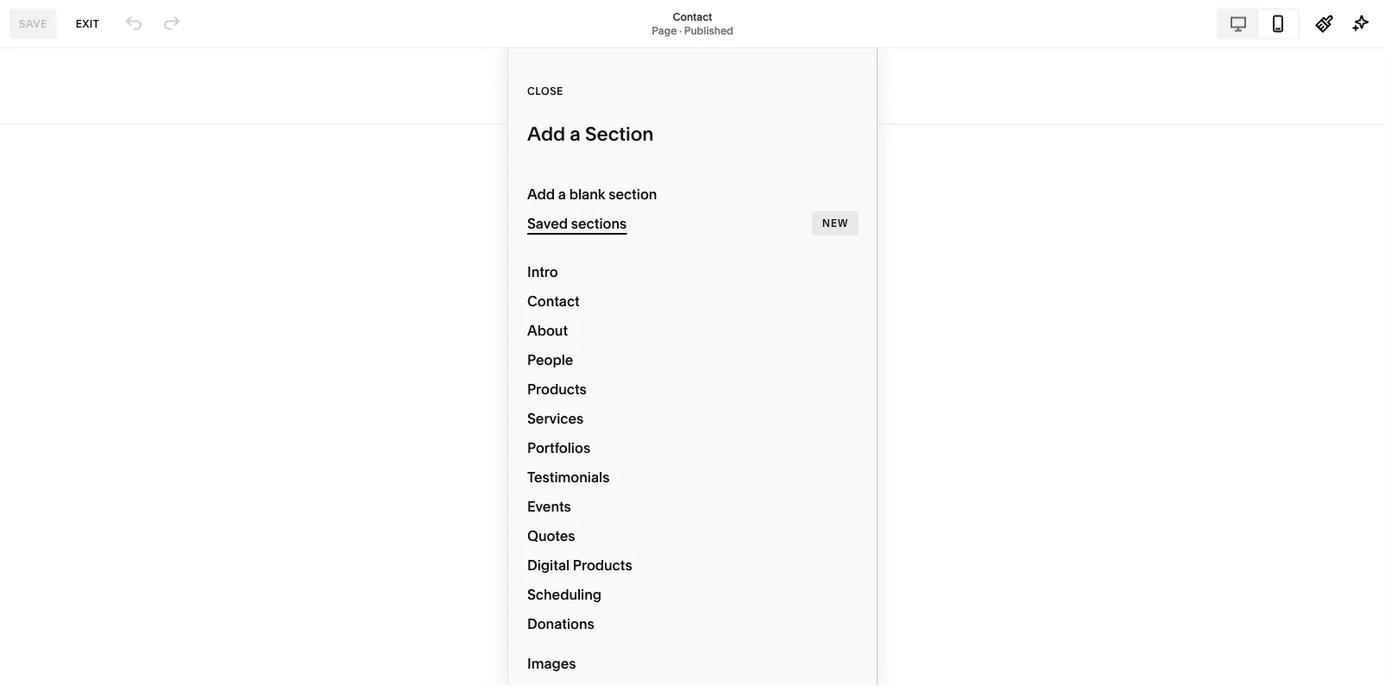 Task type: vqa. For each thing, say whether or not it's contained in the screenshot.
PORTFOLIO
no



Task type: locate. For each thing, give the bounding box(es) containing it.
contact page · published
[[652, 10, 734, 37]]

website link
[[28, 106, 192, 127]]

save button
[[9, 8, 57, 39]]

website
[[28, 107, 82, 124]]

contact
[[673, 10, 713, 23]]

tab list
[[1219, 10, 1299, 38]]

exit
[[76, 17, 99, 30]]



Task type: describe. For each thing, give the bounding box(es) containing it.
published
[[685, 24, 734, 37]]

exit button
[[66, 8, 109, 39]]

page
[[652, 24, 677, 37]]

·
[[680, 24, 682, 37]]

save
[[19, 17, 47, 30]]



